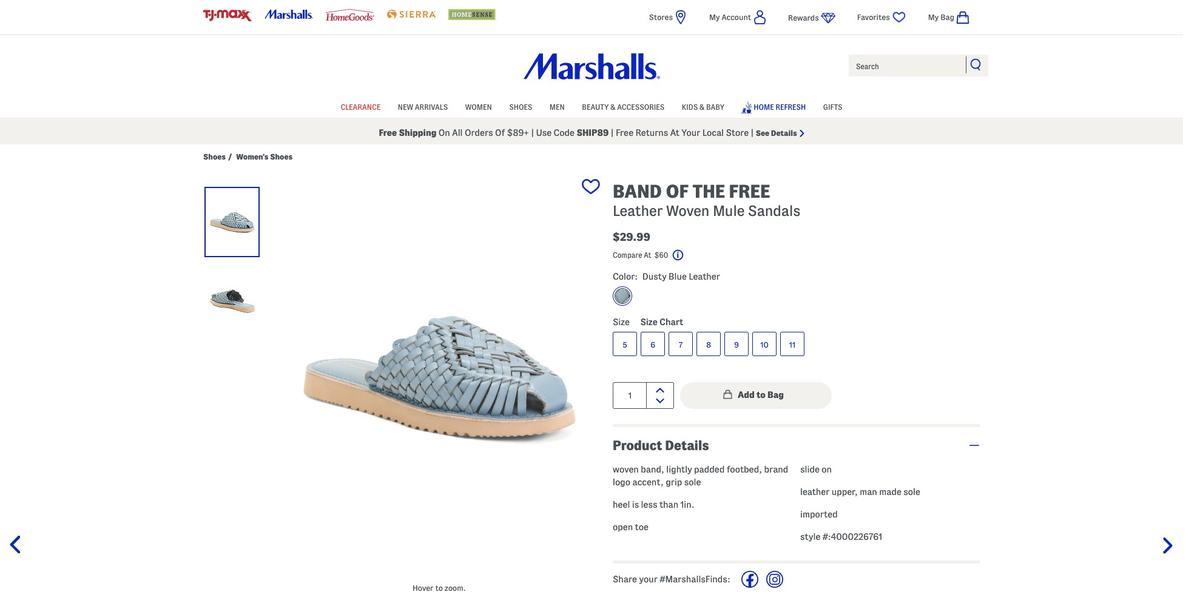 Task type: locate. For each thing, give the bounding box(es) containing it.
ship89
[[577, 128, 609, 138]]

2 | from the left
[[611, 128, 614, 138]]

tjmaxx.com image
[[203, 10, 252, 21]]

1 horizontal spatial shoes link
[[509, 97, 532, 115]]

bag
[[941, 13, 954, 21]]

chart
[[660, 317, 683, 327]]

shoes link left /
[[203, 152, 226, 161]]

up image
[[656, 387, 664, 393]]

style #:4000226761
[[800, 532, 882, 542]]

on
[[822, 465, 832, 475]]

home refresh link
[[741, 96, 806, 117]]

leather
[[800, 487, 830, 497]]

& for kids
[[700, 103, 705, 111]]

0 horizontal spatial |
[[531, 128, 534, 138]]

0 horizontal spatial leather
[[613, 203, 663, 218]]

0 horizontal spatial sole
[[684, 478, 701, 487]]

my account
[[709, 13, 751, 21]]

1 horizontal spatial |
[[611, 128, 614, 138]]

leather inside band of the free leather woven mule sandals
[[613, 203, 663, 218]]

plus image
[[969, 444, 980, 446]]

returns
[[635, 128, 668, 138]]

2 & from the left
[[700, 103, 705, 111]]

style
[[800, 532, 820, 542]]

0 vertical spatial leather
[[613, 203, 663, 218]]

free
[[379, 128, 397, 138], [616, 128, 633, 138]]

1 vertical spatial leather
[[689, 272, 720, 281]]

kids & baby link
[[682, 97, 724, 115]]

6 link
[[641, 332, 665, 356]]

/
[[228, 152, 232, 161]]

gifts link
[[823, 97, 842, 115]]

marquee
[[0, 121, 1183, 144]]

0 horizontal spatial shoes
[[203, 152, 226, 161]]

sole right made
[[904, 487, 920, 497]]

size up 6 'link'
[[640, 317, 658, 327]]

1 my from the left
[[709, 13, 720, 21]]

|
[[531, 128, 534, 138], [611, 128, 614, 138]]

None submit
[[970, 58, 982, 70], [680, 382, 832, 409], [970, 58, 982, 70], [680, 382, 832, 409]]

my left account
[[709, 13, 720, 21]]

than
[[659, 500, 678, 510]]

men link
[[550, 97, 565, 115]]

free
[[729, 181, 770, 201]]

open
[[613, 523, 633, 532]]

zoom.
[[445, 584, 466, 592]]

free shipping on all orders of $89+ | use code ship89 | free returns at your local store | see details
[[379, 128, 797, 138]]

1 vertical spatial shoes link
[[203, 152, 226, 161]]

account
[[722, 13, 751, 21]]

clearance link
[[341, 97, 381, 115]]

0 horizontal spatial &
[[610, 103, 615, 111]]

1 horizontal spatial details
[[771, 129, 797, 137]]

my left bag
[[928, 13, 939, 21]]

shoes inside menu bar
[[509, 103, 532, 111]]

marshalls.com image
[[264, 10, 313, 19]]

leather upper, man made sole
[[800, 487, 920, 497]]

slide
[[800, 465, 820, 475]]

& right the kids
[[700, 103, 705, 111]]

use
[[536, 128, 552, 138]]

clearance
[[341, 103, 381, 111]]

is
[[632, 500, 639, 510]]

heel is less than 1in.
[[613, 500, 695, 510]]

free down beauty & accessories
[[616, 128, 633, 138]]

band of the free leather woven mule sandals
[[613, 181, 800, 218]]

1 & from the left
[[610, 103, 615, 111]]

band
[[613, 181, 662, 201]]

1 horizontal spatial shoes
[[270, 152, 293, 161]]

beauty & accessories link
[[582, 97, 664, 115]]

0 horizontal spatial details
[[665, 438, 709, 452]]

0 horizontal spatial size
[[613, 317, 630, 327]]

1 horizontal spatial free
[[616, 128, 633, 138]]

refresh
[[776, 103, 806, 111]]

shoes up the $89+
[[509, 103, 532, 111]]

leather woven mule sandals image
[[278, 175, 601, 579], [206, 189, 258, 255], [206, 268, 258, 334]]

8 link
[[697, 332, 721, 356]]

accessories
[[617, 103, 664, 111]]

0 vertical spatial details
[[771, 129, 797, 137]]

5 link
[[613, 332, 637, 356]]

leather down help
[[689, 272, 720, 281]]

down image
[[656, 398, 664, 403]]

0 horizontal spatial free
[[379, 128, 397, 138]]

rewards
[[788, 13, 819, 22]]

product details
[[613, 438, 709, 452]]

shoes right women's
[[270, 152, 293, 161]]

1 vertical spatial details
[[665, 438, 709, 452]]

sandals
[[748, 203, 800, 218]]

my for my bag
[[928, 13, 939, 21]]

at
[[670, 128, 680, 138]]

dusty blue leather image
[[615, 288, 630, 304]]

| left use
[[531, 128, 534, 138]]

size chart
[[640, 317, 683, 327]]

homesense.com image
[[448, 9, 497, 20]]

shoes link inside menu bar
[[509, 97, 532, 115]]

0 horizontal spatial shoes link
[[203, 152, 226, 161]]

0 vertical spatial shoes link
[[509, 97, 532, 115]]

Search text field
[[848, 53, 990, 78]]

0 horizontal spatial my
[[709, 13, 720, 21]]

shoes left /
[[203, 152, 226, 161]]

leather down band
[[613, 203, 663, 218]]

8
[[706, 340, 711, 349]]

upper,
[[832, 487, 858, 497]]

go to previous product image
[[9, 536, 28, 555]]

new
[[398, 103, 413, 111]]

blue
[[669, 272, 687, 281]]

color:
[[613, 272, 638, 281]]

homegoods.com image
[[326, 9, 374, 21]]

2 my from the left
[[928, 13, 939, 21]]

shoes link up the $89+
[[509, 97, 532, 115]]

size up 5 link
[[613, 317, 630, 327]]

of
[[495, 128, 505, 138]]

1 horizontal spatial my
[[928, 13, 939, 21]]

menu bar
[[203, 96, 980, 118]]

details up the lightly
[[665, 438, 709, 452]]

of
[[666, 181, 689, 201]]

shoes link
[[509, 97, 532, 115], [203, 152, 226, 161]]

sole inside woven band, lightly padded footbed, brand logo accent, grip sole
[[684, 478, 701, 487]]

2 horizontal spatial shoes
[[509, 103, 532, 111]]

| right ship89
[[611, 128, 614, 138]]

details inside the band of the free main content
[[665, 438, 709, 452]]

padded
[[694, 465, 725, 475]]

sole down the lightly
[[684, 478, 701, 487]]

1in.
[[680, 500, 695, 510]]

color: dusty blue leather
[[613, 272, 720, 281]]

details right see
[[771, 129, 797, 137]]

kids
[[682, 103, 698, 111]]

1 size from the left
[[613, 317, 630, 327]]

orders
[[465, 128, 493, 138]]

size list box
[[613, 332, 980, 359]]

baby
[[706, 103, 724, 111]]

mule
[[713, 203, 745, 218]]

compare
[[613, 251, 642, 259]]

brand
[[764, 465, 788, 475]]

toe
[[635, 523, 648, 532]]

women link
[[465, 97, 492, 115]]

favorites
[[857, 13, 890, 21]]

hover
[[413, 584, 433, 592]]

1 horizontal spatial size
[[640, 317, 658, 327]]

2 size from the left
[[640, 317, 658, 327]]

free left shipping
[[379, 128, 397, 138]]

& right beauty
[[610, 103, 615, 111]]

size for size
[[613, 317, 630, 327]]

banner
[[0, 0, 1183, 144]]

my for my account
[[709, 13, 720, 21]]

1 horizontal spatial leather
[[689, 272, 720, 281]]

help link
[[672, 249, 700, 261]]

size for size chart
[[640, 317, 658, 327]]

accent,
[[632, 478, 664, 487]]

grip
[[666, 478, 682, 487]]

1 horizontal spatial &
[[700, 103, 705, 111]]



Task type: describe. For each thing, give the bounding box(es) containing it.
heel
[[613, 500, 630, 510]]

imported
[[800, 510, 838, 520]]

favorites link
[[857, 10, 907, 25]]

5
[[623, 340, 627, 349]]

made
[[879, 487, 901, 497]]

stores
[[649, 13, 673, 21]]

help
[[685, 251, 700, 259]]

store |
[[726, 128, 754, 138]]

women
[[465, 103, 492, 111]]

details inside "free shipping on all orders of $89+ | use code ship89 | free returns at your local store | see details"
[[771, 129, 797, 137]]

see
[[756, 129, 769, 137]]

sierra.com image
[[387, 10, 436, 19]]

& for beauty
[[610, 103, 615, 111]]

my bag
[[928, 13, 954, 21]]

share
[[613, 575, 637, 585]]

marshalls home image
[[523, 53, 660, 80]]

size chart link
[[640, 317, 683, 327]]

beauty & accessories
[[582, 103, 664, 111]]

#marshallsfinds:
[[660, 575, 731, 585]]

rewards link
[[788, 10, 835, 25]]

local
[[702, 128, 724, 138]]

1 free from the left
[[379, 128, 397, 138]]

10
[[760, 340, 769, 349]]

9
[[734, 340, 739, 349]]

man
[[860, 487, 877, 497]]

home
[[754, 103, 774, 111]]

product details link
[[613, 427, 980, 464]]

6
[[650, 340, 655, 349]]

menu bar containing clearance
[[203, 96, 980, 118]]

color: list box
[[613, 286, 980, 312]]

my account link
[[709, 10, 766, 25]]

dusty
[[642, 272, 667, 281]]

less
[[641, 500, 657, 510]]

stores link
[[649, 10, 688, 25]]

woven
[[666, 203, 710, 218]]

see details link
[[756, 129, 804, 137]]

2 free from the left
[[616, 128, 633, 138]]

7
[[679, 340, 683, 349]]

banner containing free shipping
[[0, 0, 1183, 144]]

women's shoes link
[[236, 152, 293, 161]]

shoes / women's shoes
[[203, 152, 293, 161]]

arrivals
[[415, 103, 448, 111]]

your
[[639, 575, 658, 585]]

home refresh
[[754, 103, 806, 111]]

1 horizontal spatial sole
[[904, 487, 920, 497]]

10 link
[[752, 332, 777, 356]]

woven
[[613, 465, 639, 475]]

new arrivals link
[[398, 97, 448, 115]]

all
[[452, 128, 463, 138]]

shoes for shoes / women's shoes
[[203, 152, 226, 161]]

band of the free main content
[[0, 144, 1183, 606]]

footbed,
[[727, 465, 762, 475]]

9 link
[[724, 332, 749, 356]]

11
[[789, 340, 795, 349]]

logo
[[613, 478, 630, 487]]

on
[[439, 128, 450, 138]]

shipping
[[399, 128, 437, 138]]

kids & baby
[[682, 103, 724, 111]]

new arrivals
[[398, 103, 448, 111]]

shoes link inside the band of the free main content
[[203, 152, 226, 161]]

$60
[[655, 251, 668, 259]]

site search search field
[[848, 53, 990, 78]]

slide on
[[800, 465, 832, 475]]

band,
[[641, 465, 664, 475]]

$29.99
[[613, 231, 650, 243]]

hover to zoom.
[[413, 584, 466, 592]]

marquee containing free shipping
[[0, 121, 1183, 144]]

gifts
[[823, 103, 842, 111]]

shoes for shoes
[[509, 103, 532, 111]]

your
[[682, 128, 700, 138]]

1 | from the left
[[531, 128, 534, 138]]

to
[[435, 584, 443, 592]]

men
[[550, 103, 565, 111]]

11 link
[[780, 332, 805, 356]]

7 link
[[669, 332, 693, 356]]

share your #marshallsfinds:
[[613, 575, 731, 585]]

my bag link
[[928, 10, 980, 25]]

product
[[613, 438, 662, 452]]



Task type: vqa. For each thing, say whether or not it's contained in the screenshot.
Cards inside 'link'
no



